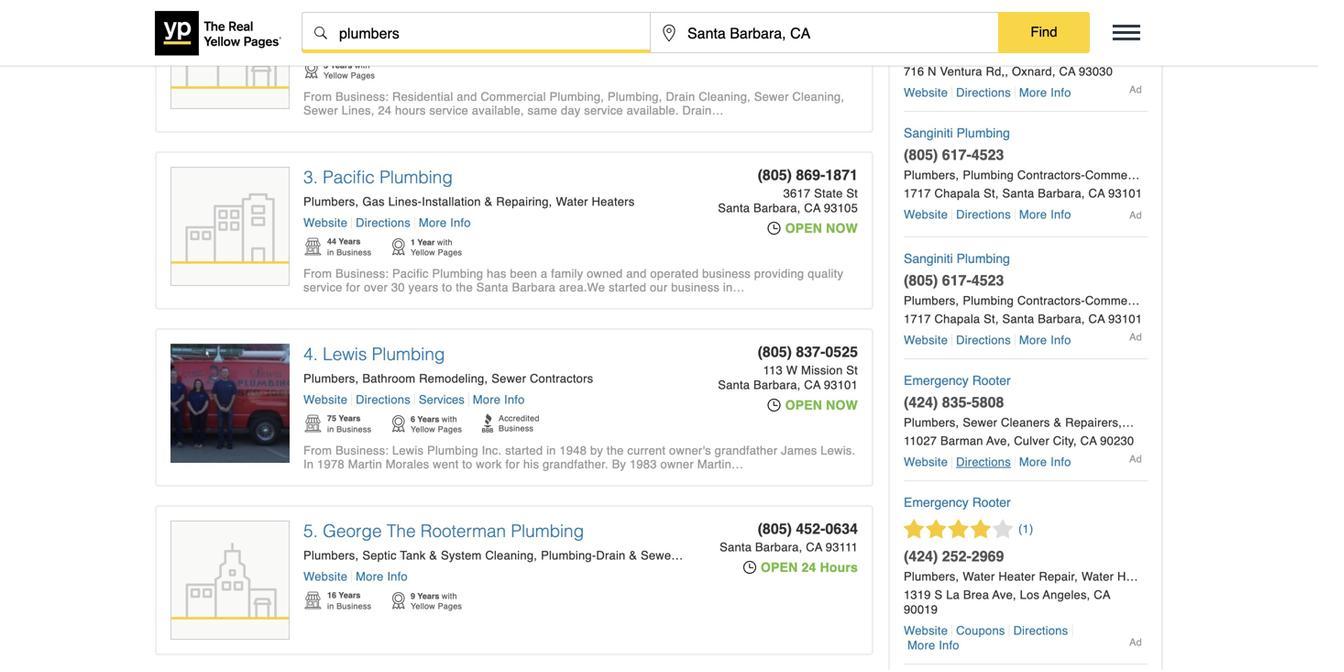 Task type: describe. For each thing, give the bounding box(es) containing it.
info inside emergency rooter (424) 835-5808 plumbers sewer cleaners & repairers water heaters 11027 barman ave, culver city, ca 90230 website directions more info
[[1051, 455, 1071, 469]]

plumbing inside drain masters (805) 204-4297 plumbers plumbing contractors-commercial & industrial 716 n ventura rd,, oxnard, ca 93030 website directions more info
[[963, 46, 1014, 60]]

pages for george
[[438, 601, 462, 611]]

1 plumbing, from the left
[[550, 90, 604, 104]]

(805) inside drain masters (805) 204-4297 plumbers plumbing contractors-commercial & industrial 716 n ventura rd,, oxnard, ca 93030 website directions more info
[[904, 24, 938, 41]]

& inside emergency rooter (424) 835-5808 plumbers sewer cleaners & repairers water heaters 11027 barman ave, culver city, ca 90230 website directions more info
[[1054, 416, 1062, 430]]

available.
[[627, 104, 679, 117]]

& inside drain masters (805) 204-4297 plumbers plumbing contractors-commercial & industrial 716 n ventura rd,, oxnard, ca 93030 website directions more info
[[1154, 46, 1162, 60]]

from for 4.
[[303, 444, 332, 458]]

1 horizontal spatial service
[[429, 104, 468, 117]]

9 years with yellow pages
[[411, 591, 462, 611]]

75 years in business
[[327, 414, 372, 434]]

george
[[323, 521, 382, 541]]

years for 75
[[339, 414, 361, 423]]

sewer inside plumbers sewer cleaners & repairers water softening & conditioning equipment & service website directions more info
[[362, 18, 397, 32]]

6 years with yellow pages
[[411, 414, 462, 434]]

1717 chapala st santa barbara, ca 93101
[[718, 10, 858, 38]]

emergency rooter
[[904, 495, 1011, 510]]

2 emergency rooter link from the top
[[904, 495, 1011, 510]]

business: for lewis
[[336, 444, 389, 458]]

st inside 1717 chapala st santa barbara, ca 93101
[[847, 10, 858, 23]]

plumbers inside 4. lewis plumbing plumbers bathroom remodeling sewer contractors website directions services more info
[[303, 372, 355, 386]]

water inside emergency rooter (424) 835-5808 plumbers sewer cleaners & repairers water heaters 11027 barman ave, culver city, ca 90230 website directions more info
[[1126, 416, 1158, 430]]

44 years in business
[[327, 237, 372, 257]]

his
[[523, 458, 539, 471]]

softening
[[561, 18, 613, 32]]

remodeling
[[419, 372, 485, 386]]

1 sanginiti plumbing (805) 617-4523 plumbers plumbing contractors-commercial & industrial 1717 chapala st, santa barbara, ca 93101 website directions more info from the top
[[904, 126, 1216, 221]]

directions inside emergency rooter (424) 835-5808 plumbers sewer cleaners & repairers water heaters 11027 barman ave, culver city, ca 90230 website directions more info
[[956, 455, 1011, 469]]

santa inside from business: pacific plumbing has been a family owned and operated business providing quality service for over 30 years to the santa barbara area.we started our business in…
[[476, 281, 509, 294]]

mission
[[801, 364, 843, 377]]

2 contractors- from the top
[[1018, 168, 1085, 182]]

website inside 4. lewis plumbing plumbers bathroom remodeling sewer contractors website directions services more info
[[303, 393, 348, 407]]

in for bathroom
[[327, 425, 334, 434]]

rooter for emergency rooter
[[973, 495, 1011, 510]]

over
[[364, 281, 388, 294]]

lewis inside 'from business: lewis plumbing inc. started in 1948 by the current owner's grandfather james lewis. in 1978 martin morales went to work for his grandfather. by 1983 owner martin…'
[[392, 444, 424, 458]]

1 year with yellow pages
[[411, 237, 462, 257]]

sewer cleaners & repairers link for water softening & conditioning equipment & service
[[362, 18, 522, 32]]

plumbers inside (424) 252-2969 plumbers water heater repair water heaters 1319 s la brea ave, los angeles, ca 90019 website coupons directions more info
[[904, 570, 956, 584]]

website inside emergency rooter (424) 835-5808 plumbers sewer cleaners & repairers water heaters 11027 barman ave, culver city, ca 90230 website directions more info
[[904, 455, 948, 469]]

with inside 3 years with yellow pages
[[355, 61, 370, 70]]

chapala inside 1717 chapala st santa barbara, ca 93101
[[797, 10, 843, 23]]

website link down '11027'
[[904, 455, 953, 469]]

from business: residential and commercial plumbing, plumbing, drain cleaning, sewer cleaning, sewer lines, 24 hours service available, same day service available. drain…
[[303, 90, 845, 117]]

coupons
[[956, 624, 1005, 638]]

water heater repair link
[[963, 570, 1078, 584]]

yp image left 1
[[391, 237, 406, 257]]

90019
[[904, 603, 938, 617]]

more inside (424) 252-2969 plumbers water heater repair water heaters 1319 s la brea ave, los angeles, ca 90019 website coupons directions more info
[[908, 639, 936, 652]]

emergency for emergency rooter
[[904, 495, 969, 510]]

5808
[[972, 394, 1004, 411]]

more inside emergency rooter (424) 835-5808 plumbers sewer cleaners & repairers water heaters 11027 barman ave, culver city, ca 90230 website directions more info
[[1019, 455, 1047, 469]]

heaters inside emergency rooter (424) 835-5808 plumbers sewer cleaners & repairers water heaters 11027 barman ave, culver city, ca 90230 website directions more info
[[1162, 416, 1205, 430]]

years for 16
[[339, 590, 361, 600]]

with for pacific
[[437, 237, 453, 247]]

452-
[[796, 520, 826, 537]]

same
[[528, 104, 558, 117]]

yellow for lewis
[[411, 425, 435, 434]]

6
[[411, 414, 415, 424]]

plumbers inside 5. george the rooterman plumbing plumbers septic tank & system cleaning plumbing-drain & sewer cleaning website more info
[[303, 549, 355, 562]]

the inside from business: pacific plumbing has been a family owned and operated business providing quality service for over 30 years to the santa barbara area.we started our business in…
[[456, 281, 473, 294]]

website link down 90019
[[904, 624, 953, 638]]

water heaters link for water heater repair
[[1082, 570, 1164, 584]]

from inside from business: residential and commercial plumbing, plumbing, drain cleaning, sewer cleaning, sewer lines, 24 hours service available, same day service available. drain…
[[303, 90, 332, 104]]

to inside 'from business: lewis plumbing inc. started in 1948 by the current owner's grandfather james lewis. in 1978 martin morales went to work for his grandfather. by 1983 owner martin…'
[[462, 458, 473, 471]]

in inside 'from business: lewis plumbing inc. started in 1948 by the current owner's grandfather james lewis. in 1978 martin morales went to work for his grandfather. by 1983 owner martin…'
[[547, 444, 556, 458]]

Where? text field
[[651, 13, 998, 53]]

(805) 837-0525 113 w mission st santa barbara, ca 93101
[[718, 343, 858, 392]]

s
[[935, 588, 943, 602]]

website inside drain masters (805) 204-4297 plumbers plumbing contractors-commercial & industrial 716 n ventura rd,, oxnard, ca 93030 website directions more info
[[904, 86, 948, 99]]

open now for lewis plumbing
[[785, 398, 858, 413]]

george the rooterman plumbing - plumbers image
[[171, 522, 289, 641]]

years
[[408, 281, 439, 294]]

equipment
[[700, 18, 759, 32]]

website right 93105
[[904, 208, 948, 221]]

ave, inside (424) 252-2969 plumbers water heater repair water heaters 1319 s la brea ave, los angeles, ca 90019 website coupons directions more info
[[993, 588, 1017, 602]]

cleaners inside plumbers sewer cleaners & repairers water softening & conditioning equipment & service website directions more info
[[401, 18, 450, 32]]

(424) 252-2969 plumbers water heater repair water heaters 1319 s la brea ave, los angeles, ca 90019 website coupons directions more info
[[904, 548, 1161, 652]]

drain inside from business: residential and commercial plumbing, plumbing, drain cleaning, sewer cleaning, sewer lines, 24 hours service available, same day service available. drain…
[[666, 90, 695, 104]]

93030
[[1079, 65, 1113, 78]]

santa inside 1717 chapala st santa barbara, ca 93101
[[718, 24, 750, 38]]

state
[[814, 187, 843, 200]]

sewer right drain…
[[754, 90, 789, 104]]

for inside from business: pacific plumbing has been a family owned and operated business providing quality service for over 30 years to the santa barbara area.we started our business in…
[[346, 281, 360, 294]]

113
[[763, 364, 783, 377]]

city,
[[1053, 434, 1077, 448]]

rd,,
[[986, 65, 1009, 78]]

1
[[411, 237, 415, 247]]

ca inside 1717 chapala st santa barbara, ca 93101
[[804, 24, 821, 38]]

0 vertical spatial 24
[[802, 44, 816, 59]]

commercial inside drain masters (805) 204-4297 plumbers plumbing contractors-commercial & industrial 716 n ventura rd,, oxnard, ca 93030 website directions more info
[[1085, 46, 1151, 60]]

yp image for 9
[[391, 590, 406, 611]]

years for 9
[[418, 591, 440, 601]]

yp image for 6
[[391, 414, 406, 434]]

16 years in business
[[327, 590, 372, 611]]

george the rooterman plumbing link
[[323, 521, 584, 541]]

1978
[[317, 458, 345, 471]]

drain…
[[683, 104, 724, 117]]

water heaters link for sewer cleaners & repairers
[[1126, 416, 1208, 430]]

business for lewis plumbing
[[337, 425, 372, 434]]

9
[[411, 591, 415, 601]]

st inside (805) 837-0525 113 w mission st santa barbara, ca 93101
[[847, 364, 858, 377]]

santa inside the (805) 452-0634 santa barbara, ca 93111
[[720, 540, 752, 554]]

current
[[627, 444, 666, 458]]

ca inside emergency rooter (424) 835-5808 plumbers sewer cleaners & repairers water heaters 11027 barman ave, culver city, ca 90230 website directions more info
[[1081, 434, 1097, 448]]

heaters inside (424) 252-2969 plumbers water heater repair water heaters 1319 s la brea ave, los angeles, ca 90019 website coupons directions more info
[[1118, 570, 1161, 584]]

plumbers link for water heater repair link
[[904, 570, 959, 584]]

started inside 'from business: lewis plumbing inc. started in 1948 by the current owner's grandfather james lewis. in 1978 martin morales went to work for his grandfather. by 1983 owner martin…'
[[505, 444, 543, 458]]

ca inside the (805) 452-0634 santa barbara, ca 93111
[[806, 540, 823, 554]]

oxnard,
[[1012, 65, 1056, 78]]

2 plumbing contractors-commercial & industrial link from the top
[[963, 168, 1216, 182]]

3.
[[303, 167, 318, 187]]

septic
[[362, 549, 397, 562]]

went
[[433, 458, 459, 471]]

business right our
[[671, 281, 720, 294]]

ca inside (424) 252-2969 plumbers water heater repair water heaters 1319 s la brea ave, los angeles, ca 90019 website coupons directions more info
[[1094, 588, 1111, 602]]

conditioning
[[628, 18, 697, 32]]

water inside 3. pacific plumbing plumbers gas lines-installation & repairing water heaters website directions more info
[[556, 195, 588, 209]]

from business: pacific plumbing has been a family owned and operated business providing quality service for over 30 years to the santa barbara area.we started our business in…
[[303, 267, 844, 294]]

business for pacific plumbing
[[337, 248, 372, 257]]

(805) inside the (805) 869-1871 3617 state st santa barbara, ca 93105
[[758, 166, 792, 183]]

heaters inside 3. pacific plumbing plumbers gas lines-installation & repairing water heaters website directions more info
[[592, 195, 635, 209]]

find button
[[998, 12, 1090, 52]]

yellow for george
[[411, 601, 435, 611]]

info inside 3. pacific plumbing plumbers gas lines-installation & repairing water heaters website directions more info
[[450, 216, 471, 230]]

sewer inside emergency rooter (424) 835-5808 plumbers sewer cleaners & repairers water heaters 11027 barman ave, culver city, ca 90230 website directions more info
[[963, 416, 998, 430]]

info inside (424) 252-2969 plumbers water heater repair water heaters 1319 s la brea ave, los angeles, ca 90019 website coupons directions more info
[[939, 639, 960, 652]]

barbara
[[512, 281, 556, 294]]

repairing
[[496, 195, 549, 209]]

(805) inside (805) 837-0525 113 w mission st santa barbara, ca 93101
[[758, 343, 792, 360]]

sanginiti plumbing - plumbers image
[[171, 0, 289, 110]]

area.we
[[559, 281, 605, 294]]

2 industrial from the top
[[1166, 168, 1216, 182]]

plumbing inside from business: pacific plumbing has been a family owned and operated business providing quality service for over 30 years to the santa barbara area.we started our business in…
[[432, 267, 483, 281]]

directions inside plumbers sewer cleaners & repairers water softening & conditioning equipment & service website directions more info
[[356, 39, 411, 53]]

3 years with yellow pages
[[324, 61, 375, 80]]

find
[[1031, 24, 1058, 40]]

barbara, inside the (805) 452-0634 santa barbara, ca 93111
[[755, 540, 803, 554]]

directions inside 4. lewis plumbing plumbers bathroom remodeling sewer contractors website directions services more info
[[356, 393, 411, 407]]

barbara, inside the (805) 869-1871 3617 state st santa barbara, ca 93105
[[754, 201, 801, 215]]

5 ad from the top
[[1130, 637, 1142, 648]]

more inside 3. pacific plumbing plumbers gas lines-installation & repairing water heaters website directions more info
[[419, 216, 447, 230]]

lewis plumbing - plumbers image
[[171, 344, 290, 463]]

open now for pacific plumbing
[[785, 221, 858, 236]]

grandfather
[[715, 444, 778, 458]]

sewer left lines,
[[303, 104, 338, 117]]

plumbers sewer cleaners & repairers water softening & conditioning equipment & service website directions more info
[[303, 18, 815, 53]]

years for 6
[[418, 414, 440, 424]]

emergency rooter (424) 835-5808 plumbers sewer cleaners & repairers water heaters 11027 barman ave, culver city, ca 90230 website directions more info
[[904, 373, 1205, 469]]

year
[[418, 237, 435, 247]]

ca inside drain masters (805) 204-4297 plumbers plumbing contractors-commercial & industrial 716 n ventura rd,, oxnard, ca 93030 website directions more info
[[1059, 65, 1076, 78]]

(424) inside (424) 252-2969 plumbers water heater repair water heaters 1319 s la brea ave, los angeles, ca 90019 website coupons directions more info
[[904, 548, 938, 565]]

directions inside drain masters (805) 204-4297 plumbers plumbing contractors-commercial & industrial 716 n ventura rd,, oxnard, ca 93030 website directions more info
[[956, 86, 1011, 99]]

commercial inside from business: residential and commercial plumbing, plumbing, drain cleaning, sewer cleaning, sewer lines, 24 hours service available, same day service available. drain…
[[481, 90, 546, 104]]

business for george the rooterman plumbing
[[337, 601, 372, 611]]

open down 1717 chapala st santa barbara, ca 93101 in the top right of the page
[[761, 44, 798, 59]]

available,
[[472, 104, 524, 117]]

plumbing contractors-commercial & industrial link for 4297
[[963, 46, 1216, 60]]

years for 44
[[339, 237, 361, 246]]

website link up 75
[[303, 393, 352, 407]]

plumbing inside 'from business: lewis plumbing inc. started in 1948 by the current owner's grandfather james lewis. in 1978 martin morales went to work for his grandfather. by 1983 owner martin…'
[[427, 444, 478, 458]]

martin
[[348, 458, 382, 471]]

(424) inside emergency rooter (424) 835-5808 plumbers sewer cleaners & repairers water heaters 11027 barman ave, culver city, ca 90230 website directions more info
[[904, 394, 938, 411]]

16
[[327, 590, 337, 600]]

industrial for (805) 617-4523
[[1166, 294, 1216, 308]]

accredited business
[[499, 414, 540, 433]]

to inside from business: pacific plumbing has been a family owned and operated business providing quality service for over 30 years to the santa barbara area.we started our business in…
[[442, 281, 452, 294]]

24 inside from business: residential and commercial plumbing, plumbing, drain cleaning, sewer cleaning, sewer lines, 24 hours service available, same day service available. drain…
[[378, 104, 392, 117]]

septic tank & system cleaning link
[[362, 549, 537, 562]]

and inside from business: pacific plumbing has been a family owned and operated business providing quality service for over 30 years to the santa barbara area.we started our business in…
[[626, 267, 647, 281]]

info inside plumbers sewer cleaners & repairers water softening & conditioning equipment & service website directions more info
[[450, 39, 471, 53]]

(805) 452-0634 santa barbara, ca 93111
[[720, 520, 858, 554]]

inc.
[[482, 444, 502, 458]]

hours
[[395, 104, 426, 117]]

1871
[[826, 166, 858, 183]]

& inside 3. pacific plumbing plumbers gas lines-installation & repairing water heaters website directions more info
[[485, 195, 493, 209]]

more inside drain masters (805) 204-4297 plumbers plumbing contractors-commercial & industrial 716 n ventura rd,, oxnard, ca 93030 website directions more info
[[1019, 86, 1047, 99]]

repair
[[1039, 570, 1075, 584]]

lewis inside 4. lewis plumbing plumbers bathroom remodeling sewer contractors website directions services more info
[[323, 344, 367, 364]]

90230
[[1100, 434, 1135, 448]]

yp image for plumbers
[[303, 237, 323, 257]]

1 hours from the top
[[820, 44, 858, 59]]

business: inside from business: residential and commercial plumbing, plumbing, drain cleaning, sewer cleaning, sewer lines, 24 hours service available, same day service available. drain…
[[336, 90, 389, 104]]

business: for pacific
[[336, 267, 389, 281]]

owned
[[587, 267, 623, 281]]

family
[[551, 267, 583, 281]]

4297
[[972, 24, 1004, 41]]

3617
[[784, 187, 811, 200]]

martin…
[[697, 458, 744, 471]]

plumbers inside emergency rooter (424) 835-5808 plumbers sewer cleaners & repairers water heaters 11027 barman ave, culver city, ca 90230 website directions more info
[[904, 416, 956, 430]]

info inside 5. george the rooterman plumbing plumbers septic tank & system cleaning plumbing-drain & sewer cleaning website more info
[[387, 570, 408, 584]]

2 horizontal spatial service
[[584, 104, 623, 117]]

(1) link
[[904, 519, 1034, 539]]

started inside from business: pacific plumbing has been a family owned and operated business providing quality service for over 30 years to the santa barbara area.we started our business in…
[[609, 281, 647, 294]]

barbara, inside 1717 chapala st santa barbara, ca 93101
[[754, 24, 801, 38]]

more inside 5. george the rooterman plumbing plumbers septic tank & system cleaning plumbing-drain & sewer cleaning website more info
[[356, 570, 384, 584]]

pages inside 3 years with yellow pages
[[351, 71, 375, 80]]

more inside 4. lewis plumbing plumbers bathroom remodeling sewer contractors website directions services more info
[[473, 393, 501, 407]]

with for lewis
[[442, 414, 457, 424]]

2 vertical spatial 1717
[[904, 312, 931, 326]]

0634
[[826, 520, 858, 537]]

yellow inside 3 years with yellow pages
[[324, 71, 348, 80]]

day
[[561, 104, 581, 117]]

the real yellow pages logo image
[[155, 11, 283, 55]]

grandfather.
[[543, 458, 609, 471]]

lines-
[[388, 195, 422, 209]]

2 plumbing, from the left
[[608, 90, 662, 104]]

rooterman
[[421, 521, 506, 541]]

operated
[[650, 267, 699, 281]]

santa inside (805) 837-0525 113 w mission st santa barbara, ca 93101
[[718, 378, 750, 392]]

ave, inside emergency rooter (424) 835-5808 plumbers sewer cleaners & repairers water heaters 11027 barman ave, culver city, ca 90230 website directions more info
[[987, 434, 1011, 448]]

website link up '835-'
[[904, 333, 953, 347]]

2 vertical spatial chapala
[[935, 312, 980, 326]]

2 sanginiti plumbing link from the top
[[904, 251, 1010, 266]]

pacific inside 3. pacific plumbing plumbers gas lines-installation & repairing water heaters website directions more info
[[323, 167, 375, 187]]

open for pacific plumbing
[[785, 221, 823, 236]]

1319
[[904, 588, 931, 602]]



Task type: locate. For each thing, give the bounding box(es) containing it.
1 vertical spatial st,
[[984, 312, 999, 326]]

(805) inside the (805) 452-0634 santa barbara, ca 93111
[[758, 520, 792, 537]]

1 ad from the top
[[1130, 84, 1142, 95]]

yp image left 9
[[391, 590, 406, 611]]

yellow for pacific
[[411, 248, 435, 257]]

1 vertical spatial and
[[626, 267, 647, 281]]

emergency inside emergency rooter (424) 835-5808 plumbers sewer cleaners & repairers water heaters 11027 barman ave, culver city, ca 90230 website directions more info
[[904, 373, 969, 388]]

service inside from business: pacific plumbing has been a family owned and operated business providing quality service for over 30 years to the santa barbara area.we started our business in…
[[303, 281, 343, 294]]

2 617- from the top
[[942, 272, 972, 289]]

2 st from the top
[[847, 187, 858, 200]]

website inside (424) 252-2969 plumbers water heater repair water heaters 1319 s la brea ave, los angeles, ca 90019 website coupons directions more info
[[904, 624, 948, 638]]

with inside 6 years with yellow pages
[[442, 414, 457, 424]]

1717 inside 1717 chapala st santa barbara, ca 93101
[[767, 10, 794, 23]]

in…
[[723, 281, 745, 294]]

yellow down year
[[411, 248, 435, 257]]

1 horizontal spatial lewis
[[392, 444, 424, 458]]

5. george the rooterman plumbing plumbers septic tank & system cleaning plumbing-drain & sewer cleaning website more info
[[303, 521, 728, 584]]

2 cleaning from the left
[[679, 549, 728, 562]]

yellow down 9
[[411, 601, 435, 611]]

now for pacific plumbing
[[826, 221, 858, 236]]

rooter up (1) link
[[973, 495, 1011, 510]]

1 vertical spatial industrial
[[1166, 168, 1216, 182]]

business right operated
[[702, 267, 751, 281]]

1 617- from the top
[[942, 146, 972, 163]]

from for 3.
[[303, 267, 332, 281]]

open down w
[[785, 398, 823, 413]]

0 horizontal spatial pacific
[[323, 167, 375, 187]]

2 from from the top
[[303, 267, 332, 281]]

started down the 'accredited business'
[[505, 444, 543, 458]]

and right residential
[[457, 90, 477, 104]]

system
[[441, 549, 482, 562]]

drain left masters in the top right of the page
[[904, 4, 935, 18]]

1 rooter from the top
[[973, 373, 1011, 388]]

in for plumbing
[[327, 601, 334, 611]]

pacific
[[323, 167, 375, 187], [392, 267, 429, 281]]

2 vertical spatial 24
[[802, 560, 816, 575]]

years right 44
[[339, 237, 361, 246]]

accredited
[[499, 414, 540, 423]]

4 ad from the top
[[1130, 453, 1142, 465]]

2 vertical spatial water heaters link
[[1082, 570, 1164, 584]]

years for 3
[[330, 61, 352, 70]]

yp image up "inc." at the bottom left of page
[[482, 414, 494, 433]]

1 vertical spatial pacific
[[392, 267, 429, 281]]

1 vertical spatial heaters
[[1162, 416, 1205, 430]]

1 vertical spatial the
[[607, 444, 624, 458]]

1 emergency from the top
[[904, 373, 969, 388]]

ave,
[[987, 434, 1011, 448], [993, 588, 1017, 602]]

0 vertical spatial hours
[[820, 44, 858, 59]]

2 open now from the top
[[785, 398, 858, 413]]

plumbers link for gas lines-installation & repairing link
[[303, 195, 359, 209]]

1 horizontal spatial drain
[[666, 90, 695, 104]]

now down mission
[[826, 398, 858, 413]]

2 sanginiti plumbing (805) 617-4523 plumbers plumbing contractors-commercial & industrial 1717 chapala st, santa barbara, ca 93101 website directions more info from the top
[[904, 251, 1216, 347]]

2 business: from the top
[[336, 267, 389, 281]]

1 vertical spatial sanginiti
[[904, 251, 953, 266]]

info inside drain masters (805) 204-4297 plumbers plumbing contractors-commercial & industrial 716 n ventura rd,, oxnard, ca 93030 website directions more info
[[1051, 86, 1071, 99]]

rooter for emergency rooter (424) 835-5808 plumbers sewer cleaners & repairers water heaters 11027 barman ave, culver city, ca 90230 website directions more info
[[973, 373, 1011, 388]]

website down n at the top right of the page
[[904, 86, 948, 99]]

Find a business text field
[[303, 13, 650, 53]]

website link down n at the top right of the page
[[904, 86, 953, 99]]

from down 3
[[303, 90, 332, 104]]

0 horizontal spatial repairers
[[465, 18, 518, 32]]

cleaning, down where? text field
[[793, 90, 845, 104]]

2 cleaning, from the left
[[793, 90, 845, 104]]

yellow inside 1 year with yellow pages
[[411, 248, 435, 257]]

1948
[[560, 444, 587, 458]]

1 now from the top
[[826, 221, 858, 236]]

business: inside from business: pacific plumbing has been a family owned and operated business providing quality service for over 30 years to the santa barbara area.we started our business in…
[[336, 267, 389, 281]]

pages up lines,
[[351, 71, 375, 80]]

installation
[[422, 195, 481, 209]]

with down services link
[[442, 414, 457, 424]]

to
[[442, 281, 452, 294], [462, 458, 473, 471]]

30
[[391, 281, 405, 294]]

3 industrial from the top
[[1166, 294, 1216, 308]]

coupons link
[[953, 624, 1010, 638]]

angeles,
[[1043, 588, 1091, 602]]

plumbing, down plumbers sewer cleaners & repairers water softening & conditioning equipment & service website directions more info
[[550, 90, 604, 104]]

2 vertical spatial drain
[[596, 549, 626, 562]]

years right 6
[[418, 414, 440, 424]]

1 vertical spatial business:
[[336, 267, 389, 281]]

1 vertical spatial emergency
[[904, 495, 969, 510]]

years inside 9 years with yellow pages
[[418, 591, 440, 601]]

0 vertical spatial chapala
[[797, 10, 843, 23]]

2 ad from the top
[[1130, 210, 1142, 221]]

contractors- for (805) 204-4297
[[1018, 46, 1085, 60]]

the right the "by"
[[607, 444, 624, 458]]

0 vertical spatial sanginiti
[[904, 126, 953, 140]]

website link up 16
[[303, 570, 352, 584]]

in left 1948
[[547, 444, 556, 458]]

st,
[[984, 187, 999, 200], [984, 312, 999, 326]]

0 vertical spatial business:
[[336, 90, 389, 104]]

water softening & conditioning equipment & service link
[[525, 18, 815, 32]]

contractors- inside drain masters (805) 204-4297 plumbers plumbing contractors-commercial & industrial 716 n ventura rd,, oxnard, ca 93030 website directions more info
[[1018, 46, 1085, 60]]

4.
[[303, 344, 318, 364]]

website link up 3
[[303, 39, 352, 53]]

service right hours
[[429, 104, 468, 117]]

plumbing inside 4. lewis plumbing plumbers bathroom remodeling sewer contractors website directions services more info
[[372, 344, 445, 364]]

in
[[303, 458, 314, 471]]

drain inside 5. george the rooterman plumbing plumbers septic tank & system cleaning plumbing-drain & sewer cleaning website more info
[[596, 549, 626, 562]]

1 horizontal spatial plumbing,
[[608, 90, 662, 104]]

yp image left 6
[[391, 414, 406, 434]]

website up 16
[[303, 570, 348, 584]]

0 vertical spatial to
[[442, 281, 452, 294]]

has
[[487, 267, 507, 281]]

ad for 5808
[[1130, 453, 1142, 465]]

in
[[327, 248, 334, 257], [327, 425, 334, 434], [547, 444, 556, 458], [327, 601, 334, 611]]

3 business: from the top
[[336, 444, 389, 458]]

industrial for (805) 204-4297
[[1166, 46, 1216, 60]]

repairers inside emergency rooter (424) 835-5808 plumbers sewer cleaners & repairers water heaters 11027 barman ave, culver city, ca 90230 website directions more info
[[1065, 416, 1119, 430]]

emergency rooter link up (1) link
[[904, 495, 1011, 510]]

brea
[[964, 588, 989, 602]]

water heaters link
[[556, 195, 635, 209], [1126, 416, 1208, 430], [1082, 570, 1164, 584]]

for left over
[[346, 281, 360, 294]]

with for george
[[442, 591, 457, 601]]

3 st from the top
[[847, 364, 858, 377]]

st
[[847, 10, 858, 23], [847, 187, 858, 200], [847, 364, 858, 377]]

business: down 75 years in business
[[336, 444, 389, 458]]

directions inside (424) 252-2969 plumbers water heater repair water heaters 1319 s la brea ave, los angeles, ca 90019 website coupons directions more info
[[1014, 624, 1068, 638]]

services link
[[415, 392, 469, 407]]

1 horizontal spatial cleaning
[[679, 549, 728, 562]]

yellow inside 6 years with yellow pages
[[411, 425, 435, 434]]

2 open 24 hours from the top
[[761, 560, 858, 575]]

pages for lewis
[[438, 425, 462, 434]]

website up 44
[[303, 216, 348, 230]]

water inside plumbers sewer cleaners & repairers water softening & conditioning equipment & service website directions more info
[[525, 18, 558, 32]]

1 vertical spatial open 24 hours
[[761, 560, 858, 575]]

open down 3617
[[785, 221, 823, 236]]

to right years
[[442, 281, 452, 294]]

1 vertical spatial (424)
[[904, 548, 938, 565]]

0 horizontal spatial lewis
[[323, 344, 367, 364]]

sewer inside 4. lewis plumbing plumbers bathroom remodeling sewer contractors website directions services more info
[[492, 372, 526, 386]]

2 rooter from the top
[[973, 495, 1011, 510]]

commercial
[[1085, 46, 1151, 60], [481, 90, 546, 104], [1085, 168, 1151, 182], [1085, 294, 1151, 308]]

3 from from the top
[[303, 444, 332, 458]]

tank
[[400, 549, 426, 562]]

cleaners up the culver
[[1001, 416, 1050, 430]]

hours down 93111
[[820, 560, 858, 575]]

1 sanginiti plumbing link from the top
[[904, 126, 1010, 140]]

1 horizontal spatial repairers
[[1065, 416, 1119, 430]]

years inside 3 years with yellow pages
[[330, 61, 352, 70]]

1 open now from the top
[[785, 221, 858, 236]]

1 cleaning, from the left
[[699, 90, 751, 104]]

0 vertical spatial (424)
[[904, 394, 938, 411]]

industrial inside drain masters (805) 204-4297 plumbers plumbing contractors-commercial & industrial 716 n ventura rd,, oxnard, ca 93030 website directions more info
[[1166, 46, 1216, 60]]

la
[[946, 588, 960, 602]]

1 horizontal spatial heaters
[[1118, 570, 1161, 584]]

2 vertical spatial st
[[847, 364, 858, 377]]

ca inside (805) 837-0525 113 w mission st santa barbara, ca 93101
[[804, 378, 821, 392]]

1 horizontal spatial the
[[607, 444, 624, 458]]

0 vertical spatial plumbing contractors-commercial & industrial link
[[963, 46, 1216, 60]]

water
[[525, 18, 558, 32], [556, 195, 588, 209], [1126, 416, 1158, 430], [963, 570, 995, 584], [1082, 570, 1114, 584]]

1 vertical spatial now
[[826, 398, 858, 413]]

open now down mission
[[785, 398, 858, 413]]

owner
[[661, 458, 694, 471]]

&
[[453, 18, 461, 32], [617, 18, 625, 32], [762, 18, 771, 32], [1154, 46, 1162, 60], [1154, 168, 1162, 182], [485, 195, 493, 209], [1154, 294, 1162, 308], [1054, 416, 1062, 430], [429, 549, 438, 562], [629, 549, 637, 562]]

0 vertical spatial for
[[346, 281, 360, 294]]

plumbing inside 5. george the rooterman plumbing plumbers septic tank & system cleaning plumbing-drain & sewer cleaning website more info
[[511, 521, 584, 541]]

plumbers link for the sewer cleaners & repairers link associated with water heaters
[[904, 416, 959, 430]]

years inside 75 years in business
[[339, 414, 361, 423]]

contractors- for (805) 617-4523
[[1018, 294, 1085, 308]]

website link up 44
[[303, 216, 352, 230]]

and inside from business: residential and commercial plumbing, plumbing, drain cleaning, sewer cleaning, sewer lines, 24 hours service available, same day service available. drain…
[[457, 90, 477, 104]]

93101 inside (805) 837-0525 113 w mission st santa barbara, ca 93101
[[824, 378, 858, 392]]

barbara,
[[754, 24, 801, 38], [1038, 187, 1085, 200], [754, 201, 801, 215], [1038, 312, 1085, 326], [754, 378, 801, 392], [755, 540, 803, 554]]

yp image
[[303, 237, 323, 257], [391, 237, 406, 257], [303, 590, 323, 611]]

barbara, inside (805) 837-0525 113 w mission st santa barbara, ca 93101
[[754, 378, 801, 392]]

st inside the (805) 869-1871 3617 state st santa barbara, ca 93105
[[847, 187, 858, 200]]

yellow inside 9 years with yellow pages
[[411, 601, 435, 611]]

835-
[[942, 394, 972, 411]]

website inside 5. george the rooterman plumbing plumbers septic tank & system cleaning plumbing-drain & sewer cleaning website more info
[[303, 570, 348, 584]]

culver
[[1014, 434, 1050, 448]]

plumbing contractors-commercial & industrial link for 4523
[[963, 294, 1216, 308]]

the
[[456, 281, 473, 294], [607, 444, 624, 458]]

0 horizontal spatial started
[[505, 444, 543, 458]]

business inside 16 years in business
[[337, 601, 372, 611]]

to left work
[[462, 458, 473, 471]]

business: down 3 years with yellow pages
[[336, 90, 389, 104]]

1 vertical spatial started
[[505, 444, 543, 458]]

our
[[650, 281, 668, 294]]

0 vertical spatial lewis
[[323, 344, 367, 364]]

11027
[[904, 434, 937, 448]]

2 vertical spatial contractors-
[[1018, 294, 1085, 308]]

yp image
[[303, 60, 319, 80], [303, 414, 323, 434], [391, 414, 406, 434], [482, 414, 494, 433], [391, 590, 406, 611]]

0 vertical spatial sewer cleaners & repairers link
[[362, 18, 522, 32]]

james
[[781, 444, 817, 458]]

0 vertical spatial 4523
[[972, 146, 1004, 163]]

in down 16
[[327, 601, 334, 611]]

more inside plumbers sewer cleaners & repairers water softening & conditioning equipment & service website directions more info
[[419, 39, 447, 53]]

0 horizontal spatial cleaners
[[401, 18, 450, 32]]

cleaning, down the equipment
[[699, 90, 751, 104]]

1 vertical spatial st
[[847, 187, 858, 200]]

yellow
[[324, 71, 348, 80], [411, 248, 435, 257], [411, 425, 435, 434], [411, 601, 435, 611]]

open now
[[785, 221, 858, 236], [785, 398, 858, 413]]

1 contractors- from the top
[[1018, 46, 1085, 60]]

1 cleaning from the left
[[485, 549, 534, 562]]

0 horizontal spatial plumbing,
[[550, 90, 604, 104]]

started left our
[[609, 281, 647, 294]]

lewis right 4.
[[323, 344, 367, 364]]

2 vertical spatial from
[[303, 444, 332, 458]]

cleaning
[[485, 549, 534, 562], [679, 549, 728, 562]]

yp image for rooterman
[[303, 590, 323, 611]]

0 vertical spatial industrial
[[1166, 46, 1216, 60]]

(424)
[[904, 394, 938, 411], [904, 548, 938, 565]]

sewer cleaners & repairers link up the culver
[[963, 416, 1122, 430]]

from down 44
[[303, 267, 332, 281]]

0 vertical spatial pacific
[[323, 167, 375, 187]]

1 industrial from the top
[[1166, 46, 1216, 60]]

1 horizontal spatial for
[[506, 458, 520, 471]]

open
[[761, 44, 798, 59], [785, 221, 823, 236], [785, 398, 823, 413], [761, 560, 798, 575]]

business: inside 'from business: lewis plumbing inc. started in 1948 by the current owner's grandfather james lewis. in 1978 martin morales went to work for his grandfather. by 1983 owner martin…'
[[336, 444, 389, 458]]

1 st from the top
[[847, 10, 858, 23]]

1 vertical spatial emergency rooter link
[[904, 495, 1011, 510]]

2 (424) from the top
[[904, 548, 938, 565]]

2 vertical spatial heaters
[[1118, 570, 1161, 584]]

in down 44
[[327, 248, 334, 257]]

years inside 6 years with yellow pages
[[418, 414, 440, 424]]

emergency for emergency rooter (424) 835-5808 plumbers sewer cleaners & repairers water heaters 11027 barman ave, culver city, ca 90230 website directions more info
[[904, 373, 969, 388]]

plumbers inside 3. pacific plumbing plumbers gas lines-installation & repairing water heaters website directions more info
[[303, 195, 355, 209]]

1 vertical spatial drain
[[666, 90, 695, 104]]

1 vertical spatial chapala
[[935, 187, 980, 200]]

pages inside 6 years with yellow pages
[[438, 425, 462, 434]]

yp image left 44
[[303, 237, 323, 257]]

ave, left the culver
[[987, 434, 1011, 448]]

3 ad from the top
[[1130, 331, 1142, 343]]

1 vertical spatial from
[[303, 267, 332, 281]]

1 vertical spatial hours
[[820, 560, 858, 575]]

1 (424) from the top
[[904, 394, 938, 411]]

cleaners inside emergency rooter (424) 835-5808 plumbers sewer cleaners & repairers water heaters 11027 barman ave, culver city, ca 90230 website directions more info
[[1001, 416, 1050, 430]]

1 emergency rooter link from the top
[[904, 373, 1011, 388]]

0 vertical spatial 1717
[[767, 10, 794, 23]]

pacific inside from business: pacific plumbing has been a family owned and operated business providing quality service for over 30 years to the santa barbara area.we started our business in…
[[392, 267, 429, 281]]

1 vertical spatial 617-
[[942, 272, 972, 289]]

0 vertical spatial water heaters link
[[556, 195, 635, 209]]

business: down 44 years in business
[[336, 267, 389, 281]]

1 business: from the top
[[336, 90, 389, 104]]

drain inside drain masters (805) 204-4297 plumbers plumbing contractors-commercial & industrial 716 n ventura rd,, oxnard, ca 93030 website directions more info
[[904, 4, 935, 18]]

yp image left 3
[[303, 60, 319, 80]]

from business: lewis plumbing inc. started in 1948 by the current owner's grandfather james lewis. in 1978 martin morales went to work for his grandfather. by 1983 owner martin…
[[303, 444, 856, 471]]

yp image for 75
[[303, 414, 323, 434]]

1 st, from the top
[[984, 187, 999, 200]]

website inside plumbers sewer cleaners & repairers water softening & conditioning equipment & service website directions more info
[[303, 39, 348, 53]]

sewer up accredited
[[492, 372, 526, 386]]

2 emergency from the top
[[904, 495, 969, 510]]

ad
[[1130, 84, 1142, 95], [1130, 210, 1142, 221], [1130, 331, 1142, 343], [1130, 453, 1142, 465], [1130, 637, 1142, 648]]

plumbers link for septic tank & system cleaning link
[[303, 549, 359, 562]]

yp image for 3
[[303, 60, 319, 80]]

0 vertical spatial sanginiti plumbing (805) 617-4523 plumbers plumbing contractors-commercial & industrial 1717 chapala st, santa barbara, ca 93101 website directions more info
[[904, 126, 1216, 221]]

0 horizontal spatial sewer cleaners & repairers link
[[362, 18, 522, 32]]

plumbers link
[[303, 18, 359, 32], [904, 46, 959, 60], [904, 168, 959, 182], [303, 195, 359, 209], [904, 294, 959, 308], [303, 372, 359, 386], [904, 416, 959, 430], [303, 549, 359, 562], [904, 570, 959, 584]]

1 4523 from the top
[[972, 146, 1004, 163]]

water heaters link up the angeles,
[[1082, 570, 1164, 584]]

1 vertical spatial ave,
[[993, 588, 1017, 602]]

1 horizontal spatial to
[[462, 458, 473, 471]]

1 horizontal spatial started
[[609, 281, 647, 294]]

0 horizontal spatial the
[[456, 281, 473, 294]]

2 4523 from the top
[[972, 272, 1004, 289]]

ca inside the (805) 869-1871 3617 state st santa barbara, ca 93105
[[804, 201, 821, 215]]

water heaters link for gas lines-installation & repairing
[[556, 195, 635, 209]]

from inside from business: pacific plumbing has been a family owned and operated business providing quality service for over 30 years to the santa barbara area.we started our business in…
[[303, 267, 332, 281]]

los
[[1020, 588, 1040, 602]]

for inside 'from business: lewis plumbing inc. started in 1948 by the current owner's grandfather james lewis. in 1978 martin morales went to work for his grandfather. by 1983 owner martin…'
[[506, 458, 520, 471]]

1 vertical spatial rooter
[[973, 495, 1011, 510]]

yellow down 3
[[324, 71, 348, 80]]

2 hours from the top
[[820, 560, 858, 575]]

1 vertical spatial 24
[[378, 104, 392, 117]]

0 vertical spatial contractors-
[[1018, 46, 1085, 60]]

pacific down 1
[[392, 267, 429, 281]]

1 vertical spatial 1717
[[904, 187, 931, 200]]

st right service
[[847, 10, 858, 23]]

1 vertical spatial 4523
[[972, 272, 1004, 289]]

0 vertical spatial emergency rooter link
[[904, 373, 1011, 388]]

residential
[[392, 90, 453, 104]]

business up martin
[[337, 425, 372, 434]]

(424) left '835-'
[[904, 394, 938, 411]]

water up "90230"
[[1126, 416, 1158, 430]]

website link right 93105
[[904, 208, 953, 221]]

(424) left the 252-
[[904, 548, 938, 565]]

0 vertical spatial the
[[456, 281, 473, 294]]

with right 3
[[355, 61, 370, 70]]

ad for 4297
[[1130, 84, 1142, 95]]

1 plumbing contractors-commercial & industrial link from the top
[[963, 46, 1216, 60]]

morales
[[386, 458, 429, 471]]

ad for 4523
[[1130, 331, 1142, 343]]

cleaners up residential
[[401, 18, 450, 32]]

service
[[774, 18, 815, 32]]

0 vertical spatial st,
[[984, 187, 999, 200]]

the
[[387, 521, 416, 541]]

sanginiti
[[904, 126, 953, 140], [904, 251, 953, 266]]

in inside 75 years in business
[[327, 425, 334, 434]]

3 plumbing contractors-commercial & industrial link from the top
[[963, 294, 1216, 308]]

1 vertical spatial sanginiti plumbing (805) 617-4523 plumbers plumbing contractors-commercial & industrial 1717 chapala st, santa barbara, ca 93101 website directions more info
[[904, 251, 1216, 347]]

1 vertical spatial to
[[462, 458, 473, 471]]

lines,
[[342, 104, 375, 117]]

emergency up (1) link
[[904, 495, 969, 510]]

sewer down 5808
[[963, 416, 998, 430]]

0 horizontal spatial service
[[303, 281, 343, 294]]

open for george the rooterman plumbing
[[761, 560, 798, 575]]

water heaters link up owned
[[556, 195, 635, 209]]

repairers up "90230"
[[1065, 416, 1119, 430]]

n
[[928, 65, 937, 78]]

water up the angeles,
[[1082, 570, 1114, 584]]

0 horizontal spatial to
[[442, 281, 452, 294]]

drain down water softening & conditioning equipment & service link
[[666, 90, 695, 104]]

emergency rooter link up '835-'
[[904, 373, 1011, 388]]

open 24 hours down service
[[761, 44, 858, 59]]

business:
[[336, 90, 389, 104], [336, 267, 389, 281], [336, 444, 389, 458]]

heaters
[[592, 195, 635, 209], [1162, 416, 1205, 430], [1118, 570, 1161, 584]]

0 vertical spatial rooter
[[973, 373, 1011, 388]]

pacific plumbing link
[[323, 167, 453, 187]]

website up '835-'
[[904, 333, 948, 347]]

1 sanginiti from the top
[[904, 126, 953, 140]]

0 horizontal spatial drain
[[596, 549, 626, 562]]

a
[[541, 267, 548, 281]]

ventura
[[940, 65, 983, 78]]

plumbing-
[[541, 549, 596, 562]]

water up brea
[[963, 570, 995, 584]]

lewis plumbing link
[[323, 344, 445, 364]]

1 from from the top
[[303, 90, 332, 104]]

for left his
[[506, 458, 520, 471]]

1 vertical spatial sanginiti plumbing link
[[904, 251, 1010, 266]]

yp image left 75
[[303, 414, 323, 434]]

business up over
[[337, 248, 372, 257]]

2 now from the top
[[826, 398, 858, 413]]

rooter
[[973, 373, 1011, 388], [973, 495, 1011, 510]]

and
[[457, 90, 477, 104], [626, 267, 647, 281]]

sewer cleaners & repairers link up residential
[[362, 18, 522, 32]]

2 vertical spatial industrial
[[1166, 294, 1216, 308]]

93101 inside 1717 chapala st santa barbara, ca 93101
[[824, 24, 858, 38]]

in inside 44 years in business
[[327, 248, 334, 257]]

1 vertical spatial for
[[506, 458, 520, 471]]

website up 75
[[303, 393, 348, 407]]

repairers up available, at top
[[465, 18, 518, 32]]

website inside 3. pacific plumbing plumbers gas lines-installation & repairing water heaters website directions more info
[[303, 216, 348, 230]]

masters
[[938, 4, 984, 18]]

with
[[355, 61, 370, 70], [437, 237, 453, 247], [442, 414, 457, 424], [442, 591, 457, 601]]

(805) 869-1871 3617 state st santa barbara, ca 93105
[[718, 166, 858, 215]]

0 vertical spatial drain
[[904, 4, 935, 18]]

plumbers inside drain masters (805) 204-4297 plumbers plumbing contractors-commercial & industrial 716 n ventura rd,, oxnard, ca 93030 website directions more info
[[904, 46, 956, 60]]

sanginiti plumbing (805) 617-4523 plumbers plumbing contractors-commercial & industrial 1717 chapala st, santa barbara, ca 93101 website directions more info
[[904, 126, 1216, 221], [904, 251, 1216, 347]]

with right 9
[[442, 591, 457, 601]]

the inside 'from business: lewis plumbing inc. started in 1948 by the current owner's grandfather james lewis. in 1978 martin morales went to work for his grandfather. by 1983 owner martin…'
[[607, 444, 624, 458]]

0 horizontal spatial and
[[457, 90, 477, 104]]

plumbers link for bathroom remodeling link
[[303, 372, 359, 386]]

2 sanginiti from the top
[[904, 251, 953, 266]]

in inside 16 years in business
[[327, 601, 334, 611]]

0 vertical spatial 617-
[[942, 146, 972, 163]]

pages for pacific
[[438, 248, 462, 257]]

0 vertical spatial and
[[457, 90, 477, 104]]

pacific plumbing - plumbers image
[[171, 168, 289, 287]]

plumbers inside plumbers sewer cleaners & repairers water softening & conditioning equipment & service website directions more info
[[303, 18, 355, 32]]

service right day
[[584, 104, 623, 117]]

directions inside 3. pacific plumbing plumbers gas lines-installation & repairing water heaters website directions more info
[[356, 216, 411, 230]]

869-
[[796, 166, 826, 183]]

drain masters (805) 204-4297 plumbers plumbing contractors-commercial & industrial 716 n ventura rd,, oxnard, ca 93030 website directions more info
[[904, 4, 1216, 99]]

open 24 hours down the (805) 452-0634 santa barbara, ca 93111
[[761, 560, 858, 575]]

drain
[[904, 4, 935, 18], [666, 90, 695, 104], [596, 549, 626, 562]]

yp image for accredited
[[482, 414, 494, 433]]

ave, down heater
[[993, 588, 1017, 602]]

the left has
[[456, 281, 473, 294]]

plumbing,
[[550, 90, 604, 104], [608, 90, 662, 104]]

0 vertical spatial st
[[847, 10, 858, 23]]

and left our
[[626, 267, 647, 281]]

cleaners
[[401, 18, 450, 32], [1001, 416, 1050, 430]]

water right the repairing
[[556, 195, 588, 209]]

now for lewis plumbing
[[826, 398, 858, 413]]

open now down 93105
[[785, 221, 858, 236]]

w
[[786, 364, 798, 377]]

business inside the 'accredited business'
[[499, 424, 534, 433]]

with inside 9 years with yellow pages
[[442, 591, 457, 601]]

0 vertical spatial repairers
[[465, 18, 518, 32]]

info
[[450, 39, 471, 53], [1051, 86, 1071, 99], [1051, 208, 1071, 221], [450, 216, 471, 230], [1051, 333, 1071, 347], [504, 393, 525, 407], [1051, 455, 1071, 469], [387, 570, 408, 584], [939, 639, 960, 652]]

2 horizontal spatial drain
[[904, 4, 935, 18]]

with inside 1 year with yellow pages
[[437, 237, 453, 247]]

in for gas
[[327, 248, 334, 257]]

barman
[[941, 434, 984, 448]]

4. lewis plumbing plumbers bathroom remodeling sewer contractors website directions services more info
[[303, 344, 594, 407]]

1 vertical spatial open now
[[785, 398, 858, 413]]

1 vertical spatial cleaners
[[1001, 416, 1050, 430]]

business
[[337, 248, 372, 257], [499, 424, 534, 433], [337, 425, 372, 434], [337, 601, 372, 611]]

service
[[429, 104, 468, 117], [584, 104, 623, 117], [303, 281, 343, 294]]

plumbers link for water softening & conditioning equipment & service the sewer cleaners & repairers link
[[303, 18, 359, 32]]

hours down 1717 chapala st santa barbara, ca 93101 in the top right of the page
[[820, 44, 858, 59]]

2 st, from the top
[[984, 312, 999, 326]]

sewer right the plumbing-
[[641, 549, 676, 562]]

1 vertical spatial lewis
[[392, 444, 424, 458]]

1 horizontal spatial cleaning,
[[793, 90, 845, 104]]

1 horizontal spatial sewer cleaners & repairers link
[[963, 416, 1122, 430]]

info inside 4. lewis plumbing plumbers bathroom remodeling sewer contractors website directions services more info
[[504, 393, 525, 407]]

3 contractors- from the top
[[1018, 294, 1085, 308]]

drain down by
[[596, 549, 626, 562]]

open down the (805) 452-0634 santa barbara, ca 93111
[[761, 560, 798, 575]]

open for lewis plumbing
[[785, 398, 823, 413]]

plumbing, right day
[[608, 90, 662, 104]]

93101
[[824, 24, 858, 38], [1109, 187, 1143, 200], [1109, 312, 1143, 326], [824, 378, 858, 392]]

quality
[[808, 267, 844, 281]]

1 open 24 hours from the top
[[761, 44, 858, 59]]

2 horizontal spatial heaters
[[1162, 416, 1205, 430]]

0 horizontal spatial for
[[346, 281, 360, 294]]

sewer cleaners & repairers link for water heaters
[[963, 416, 1122, 430]]

sewer up 3 years with yellow pages
[[362, 18, 397, 32]]

from down 75
[[303, 444, 332, 458]]

1 vertical spatial sewer cleaners & repairers link
[[963, 416, 1122, 430]]

repairers inside plumbers sewer cleaners & repairers water softening & conditioning equipment & service website directions more info
[[465, 18, 518, 32]]

0 vertical spatial open now
[[785, 221, 858, 236]]



Task type: vqa. For each thing, say whether or not it's contained in the screenshot.
the top Emergency Rooter link
yes



